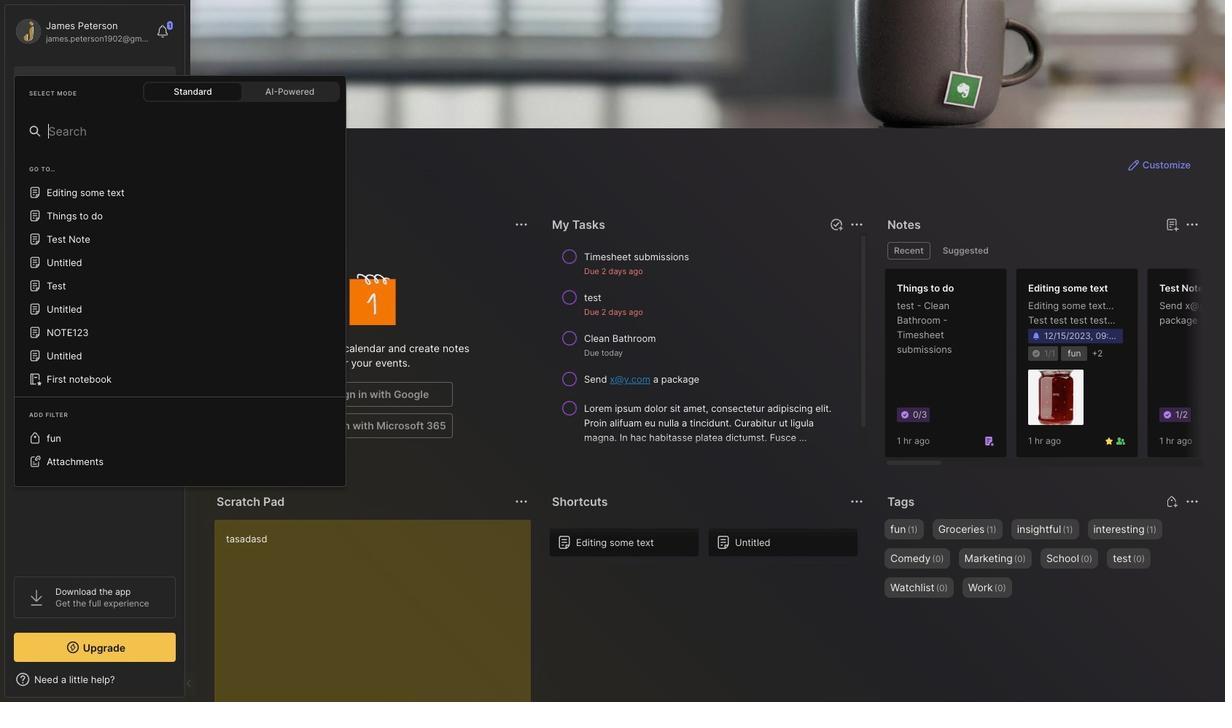 Task type: vqa. For each thing, say whether or not it's contained in the screenshot.
rightmost 0
no



Task type: describe. For each thing, give the bounding box(es) containing it.
new task image
[[830, 217, 844, 232]]

thumbnail image
[[1029, 370, 1084, 426]]

Search text field
[[40, 74, 163, 88]]

Start writing… text field
[[226, 520, 530, 703]]

0 vertical spatial row group
[[885, 269, 1226, 467]]

none search field inside the main "element"
[[40, 72, 163, 90]]

Search text field
[[48, 123, 337, 140]]



Task type: locate. For each thing, give the bounding box(es) containing it.
1 tab from the left
[[888, 242, 931, 260]]

tree inside the main "element"
[[5, 142, 185, 564]]

tab
[[888, 242, 931, 260], [937, 242, 996, 260]]

1 horizontal spatial row group
[[885, 269, 1226, 467]]

0 horizontal spatial row group
[[549, 528, 868, 566]]

2 tab from the left
[[937, 242, 996, 260]]

1 horizontal spatial tab
[[937, 242, 996, 260]]

main element
[[0, 0, 1226, 703]]

row group
[[885, 269, 1226, 467], [549, 528, 868, 566]]

None search field
[[48, 123, 337, 140]]

click to collapse image
[[184, 676, 195, 693]]

1 vertical spatial row group
[[549, 528, 868, 566]]

none search field inside the main "element"
[[48, 123, 337, 140]]

None search field
[[40, 72, 163, 90]]

0 horizontal spatial tab
[[888, 242, 931, 260]]

tree
[[5, 142, 185, 564]]

Search results field
[[14, 152, 347, 487]]

tab list
[[888, 242, 1197, 260]]



